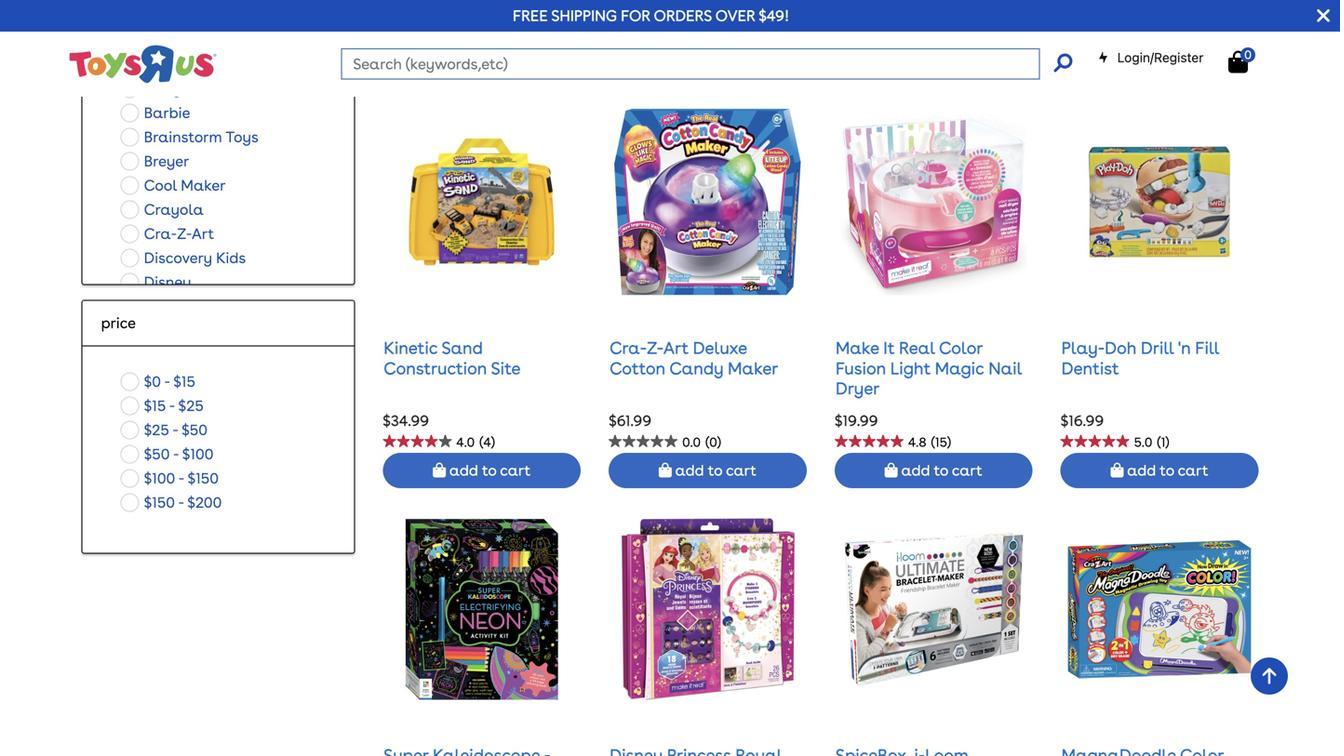 Task type: locate. For each thing, give the bounding box(es) containing it.
4.1
[[1134, 27, 1149, 43]]

add for make it real color fusion light magic nail dryer
[[902, 462, 930, 480]]

crayola
[[144, 201, 204, 219]]

0
[[1245, 47, 1252, 62]]

free shipping for orders over $49!
[[513, 7, 790, 25]]

orders
[[654, 7, 712, 25]]

make it real color fusion light magic nail dryer
[[836, 339, 1022, 399]]

1 vertical spatial maker
[[728, 359, 778, 379]]

disney
[[144, 273, 191, 291]]

art up discovery kids
[[192, 225, 214, 243]]

$15 up $15 - $25
[[173, 373, 195, 391]]

z- up cotton
[[647, 339, 664, 359]]

(21)
[[478, 27, 498, 43], [1154, 27, 1173, 43]]

2 (0) from the top
[[706, 435, 721, 451]]

1 vertical spatial art
[[664, 339, 689, 359]]

- inside $0 - $15 button
[[164, 373, 170, 391]]

art for cra-z-art deluxe cotton candy maker
[[664, 339, 689, 359]]

crayola button
[[115, 198, 209, 222]]

login/register button
[[1098, 48, 1204, 67]]

add to cart button down 4.8 (15)
[[835, 453, 1033, 489]]

add to cart button down (1)
[[1061, 453, 1259, 489]]

- for $100
[[179, 470, 184, 488]]

doh
[[1105, 339, 1137, 359]]

0.0
[[682, 27, 701, 43], [682, 435, 701, 451]]

free shipping for orders over $49! link
[[513, 7, 790, 25]]

1 horizontal spatial $25
[[178, 397, 204, 415]]

$25
[[178, 397, 204, 415], [144, 421, 169, 439]]

- inside $100 - $150 button
[[179, 470, 184, 488]]

candy
[[670, 359, 724, 379]]

4m
[[144, 55, 166, 73]]

(0) down over
[[706, 27, 721, 43]]

shipping
[[551, 7, 617, 25]]

(4)
[[480, 435, 495, 451]]

1 horizontal spatial (21)
[[1154, 27, 1173, 43]]

0 link
[[1229, 47, 1267, 74]]

0.0 down orders
[[682, 27, 701, 43]]

None search field
[[341, 48, 1073, 80]]

$15 - $25
[[144, 397, 204, 415]]

1 shopping bag image from the left
[[433, 463, 446, 478]]

(21) right 4.1 at the top
[[1154, 27, 1173, 43]]

close button image
[[1318, 6, 1330, 26]]

shopping bag image for play-doh drill 'n fill dentist
[[1111, 463, 1124, 478]]

z- up the discovery kids "button"
[[177, 225, 192, 243]]

it
[[884, 339, 895, 359]]

1 horizontal spatial cra-
[[610, 339, 647, 359]]

0 vertical spatial $15
[[173, 373, 195, 391]]

(0) down candy
[[706, 435, 721, 451]]

$50 up the $50 - $100
[[182, 421, 208, 439]]

1 vertical spatial $25
[[144, 421, 169, 439]]

0 horizontal spatial $50
[[144, 445, 170, 464]]

1 0.0 from the top
[[682, 27, 701, 43]]

1 vertical spatial 0.0 (0)
[[682, 435, 721, 451]]

2 0.0 (0) from the top
[[682, 435, 721, 451]]

- for $50
[[173, 445, 179, 464]]

add to cart button for make it real color fusion light magic nail dryer
[[835, 453, 1033, 489]]

- up '$150 - $200'
[[179, 470, 184, 488]]

$50 inside $25 - $50 button
[[182, 421, 208, 439]]

1 horizontal spatial $50
[[182, 421, 208, 439]]

1 vertical spatial (0)
[[706, 435, 721, 451]]

cart for cra-z-art deluxe cotton candy maker
[[726, 462, 757, 480]]

add for kinetic sand construction site
[[450, 462, 478, 480]]

to for play-doh drill 'n fill dentist
[[1160, 462, 1175, 480]]

$49!
[[759, 7, 790, 25]]

art
[[192, 225, 214, 243], [664, 339, 689, 359]]

$15
[[173, 373, 195, 391], [144, 397, 166, 415]]

4.8
[[908, 435, 927, 451]]

0 horizontal spatial z-
[[177, 225, 192, 243]]

-
[[164, 373, 170, 391], [169, 397, 175, 415], [173, 421, 178, 439], [173, 445, 179, 464], [179, 470, 184, 488], [178, 494, 184, 512]]

4.7
[[456, 27, 474, 43]]

brainstorm toys button
[[115, 125, 264, 149]]

0 vertical spatial z-
[[177, 225, 192, 243]]

- right $0
[[164, 373, 170, 391]]

breyer button
[[115, 149, 195, 174]]

add to cart button down $61.99 at the left
[[609, 453, 807, 489]]

shopping bag image
[[433, 463, 446, 478], [1111, 463, 1124, 478]]

0 horizontal spatial $25
[[144, 421, 169, 439]]

real
[[899, 339, 935, 359]]

add to cart for kinetic sand construction site
[[446, 462, 531, 480]]

add to cart
[[446, 54, 531, 72], [1124, 54, 1209, 72], [446, 462, 531, 480], [672, 462, 757, 480], [898, 462, 983, 480], [1124, 462, 1209, 480]]

$34.99
[[383, 412, 429, 430]]

$25 down $15 - $25 button
[[144, 421, 169, 439]]

art up candy
[[664, 339, 689, 359]]

cra- up cotton
[[610, 339, 647, 359]]

0.0 down candy
[[682, 435, 701, 451]]

add for play-doh drill 'n fill dentist
[[1128, 462, 1156, 480]]

0 vertical spatial 0.0
[[682, 27, 701, 43]]

(21) right 4.7
[[478, 27, 498, 43]]

$150
[[188, 470, 219, 488], [144, 494, 175, 512]]

baby alive button
[[115, 77, 225, 101]]

art inside cra-z-art deluxe cotton candy maker
[[664, 339, 689, 359]]

0.0 (0) down orders
[[682, 27, 721, 43]]

0 vertical spatial 0.0 (0)
[[682, 27, 721, 43]]

cra-z-art deluxe cotton candy maker link
[[610, 339, 778, 379]]

0 horizontal spatial $100
[[144, 470, 175, 488]]

$150 up $200
[[188, 470, 219, 488]]

$25 inside button
[[178, 397, 204, 415]]

add to cart button
[[383, 46, 581, 81], [1061, 46, 1259, 81], [383, 453, 581, 489], [609, 453, 807, 489], [835, 453, 1033, 489], [1061, 453, 1259, 489]]

$15 down $0 - $15 button
[[144, 397, 166, 415]]

z-
[[177, 225, 192, 243], [647, 339, 664, 359]]

- down $15 - $25
[[173, 421, 178, 439]]

$150 inside $100 - $150 button
[[188, 470, 219, 488]]

2 (21) from the left
[[1154, 27, 1173, 43]]

art for cra-z-art
[[192, 225, 214, 243]]

(21) for 4.7 (21)
[[478, 27, 498, 43]]

spicebox, i-loom bracelet maker, friendship bracelet making kit image
[[841, 517, 1027, 703]]

price element
[[101, 312, 335, 335]]

drill
[[1141, 339, 1174, 359]]

1 vertical spatial z-
[[647, 339, 664, 359]]

- for $25
[[173, 421, 178, 439]]

1 vertical spatial 0.0
[[682, 435, 701, 451]]

0 vertical spatial cra-
[[144, 225, 177, 243]]

4.1 (21)
[[1134, 27, 1173, 43]]

brainstorm
[[144, 128, 222, 146]]

maker
[[181, 176, 226, 194], [728, 359, 778, 379]]

art inside "button"
[[192, 225, 214, 243]]

0 horizontal spatial shopping bag image
[[433, 463, 446, 478]]

1 vertical spatial $50
[[144, 445, 170, 464]]

1 vertical spatial $150
[[144, 494, 175, 512]]

1 horizontal spatial maker
[[728, 359, 778, 379]]

$100 up $100 - $150
[[182, 445, 214, 464]]

$15 inside $15 - $25 button
[[144, 397, 166, 415]]

$150 down $100 - $150 button
[[144, 494, 175, 512]]

1 horizontal spatial z-
[[647, 339, 664, 359]]

play-
[[1062, 339, 1105, 359]]

0 vertical spatial art
[[192, 225, 214, 243]]

cart for make it real color fusion light magic nail dryer
[[952, 462, 983, 480]]

1 vertical spatial $15
[[144, 397, 166, 415]]

$50 down $25 - $50 button
[[144, 445, 170, 464]]

2 0.0 from the top
[[682, 435, 701, 451]]

- left $200
[[178, 494, 184, 512]]

0 horizontal spatial (21)
[[478, 27, 498, 43]]

dryer
[[836, 379, 880, 399]]

0 vertical spatial $50
[[182, 421, 208, 439]]

add to cart button down 4.7 (21)
[[383, 46, 581, 81]]

- inside $50 - $100 button
[[173, 445, 179, 464]]

$25 inside button
[[144, 421, 169, 439]]

add to cart button down (4)
[[383, 453, 581, 489]]

z- inside cra-z-art deluxe cotton candy maker
[[647, 339, 664, 359]]

4.0 (4)
[[456, 435, 495, 451]]

disney button
[[115, 270, 197, 295]]

1 vertical spatial cra-
[[610, 339, 647, 359]]

0.0 (0) down candy
[[682, 435, 721, 451]]

1 horizontal spatial shopping bag image
[[1111, 463, 1124, 478]]

2 shopping bag image from the left
[[1111, 463, 1124, 478]]

0 horizontal spatial maker
[[181, 176, 226, 194]]

0 horizontal spatial cra-
[[144, 225, 177, 243]]

to
[[482, 54, 497, 72], [1160, 54, 1175, 72], [482, 462, 497, 480], [708, 462, 723, 480], [934, 462, 949, 480], [1160, 462, 1175, 480]]

'n
[[1179, 339, 1191, 359]]

0 vertical spatial maker
[[181, 176, 226, 194]]

shopping bag image
[[1229, 51, 1248, 73], [433, 56, 446, 70], [1111, 56, 1124, 70], [659, 463, 672, 478], [885, 463, 898, 478]]

0 vertical spatial (0)
[[706, 27, 721, 43]]

0 horizontal spatial $15
[[144, 397, 166, 415]]

discovery
[[144, 249, 212, 267]]

- inside $25 - $50 button
[[173, 421, 178, 439]]

1 (21) from the left
[[478, 27, 498, 43]]

1 horizontal spatial $15
[[173, 373, 195, 391]]

to for cra-z-art deluxe cotton candy maker
[[708, 462, 723, 480]]

- inside the $150 - $200 button
[[178, 494, 184, 512]]

cra-z-art button
[[115, 222, 220, 246]]

cra- inside "button"
[[144, 225, 177, 243]]

maker up crayola
[[181, 176, 226, 194]]

cra- inside cra-z-art deluxe cotton candy maker
[[610, 339, 647, 359]]

maker inside cra-z-art deluxe cotton candy maker
[[728, 359, 778, 379]]

$100 down $50 - $100 button
[[144, 470, 175, 488]]

Enter Keyword or Item No. search field
[[341, 48, 1040, 80]]

nail
[[989, 359, 1022, 379]]

0 horizontal spatial $150
[[144, 494, 175, 512]]

$200
[[187, 494, 222, 512]]

1 horizontal spatial $150
[[188, 470, 219, 488]]

maker down deluxe
[[728, 359, 778, 379]]

add to cart button for cra-z-art deluxe cotton candy maker
[[609, 453, 807, 489]]

cra- down crayola "button"
[[144, 225, 177, 243]]

cra-
[[144, 225, 177, 243], [610, 339, 647, 359]]

- inside $15 - $25 button
[[169, 397, 175, 415]]

make it real  color fusion light magic nail dryer image
[[841, 109, 1027, 296]]

kinetic sand construction site image
[[405, 109, 558, 296]]

0 vertical spatial $100
[[182, 445, 214, 464]]

cart
[[500, 54, 531, 72], [1178, 54, 1209, 72], [500, 462, 531, 480], [726, 462, 757, 480], [952, 462, 983, 480], [1178, 462, 1209, 480]]

- for $15
[[169, 397, 175, 415]]

1 horizontal spatial art
[[664, 339, 689, 359]]

0 vertical spatial $25
[[178, 397, 204, 415]]

(0)
[[706, 27, 721, 43], [706, 435, 721, 451]]

0.0 (0)
[[682, 27, 721, 43], [682, 435, 721, 451]]

- down the $0 - $15
[[169, 397, 175, 415]]

- down $25 - $50
[[173, 445, 179, 464]]

z- inside "button"
[[177, 225, 192, 243]]

0 vertical spatial $150
[[188, 470, 219, 488]]

0 horizontal spatial art
[[192, 225, 214, 243]]

$25 up $25 - $50
[[178, 397, 204, 415]]

add
[[450, 54, 478, 72], [1128, 54, 1156, 72], [450, 462, 478, 480], [676, 462, 704, 480], [902, 462, 930, 480], [1128, 462, 1156, 480]]



Task type: vqa. For each thing, say whether or not it's contained in the screenshot.


Task type: describe. For each thing, give the bounding box(es) containing it.
$25 - $50 button
[[115, 418, 213, 443]]

deluxe
[[693, 339, 747, 359]]

over
[[716, 7, 755, 25]]

z- for cra-z-art
[[177, 225, 192, 243]]

4.9 (17)
[[908, 27, 951, 43]]

add to cart for cra-z-art deluxe cotton candy maker
[[672, 462, 757, 480]]

$15 - $25 button
[[115, 394, 209, 418]]

$0 - $15
[[144, 373, 195, 391]]

cra-z-art
[[144, 225, 214, 243]]

4.8 (15)
[[908, 435, 951, 451]]

kinetic
[[384, 339, 438, 359]]

maker inside button
[[181, 176, 226, 194]]

baby alive
[[144, 80, 219, 98]]

add to cart for make it real color fusion light magic nail dryer
[[898, 462, 983, 480]]

$100 - $150 button
[[115, 467, 224, 491]]

play-doh drill 'n fill dentist image
[[1083, 109, 1236, 296]]

shopping bag image inside 0 'link'
[[1229, 51, 1248, 73]]

- for $150
[[178, 494, 184, 512]]

$19.99
[[835, 412, 878, 430]]

$150 - $200
[[144, 494, 222, 512]]

$100 - $150
[[144, 470, 219, 488]]

$29.99
[[609, 4, 655, 22]]

magnadoodle color deluxe - cra-z-art, 2-in-1 color & erase, draw in color, the original magnetic drawing toy, ages 3+ image
[[1067, 517, 1253, 703]]

cra-z-art deluxe cotton candy maker
[[610, 339, 778, 379]]

4m button
[[115, 53, 171, 77]]

add to cart button for play-doh drill 'n fill dentist
[[1061, 453, 1259, 489]]

add to cart for play-doh drill 'n fill dentist
[[1124, 462, 1209, 480]]

brainstorm toys
[[144, 128, 259, 146]]

1 horizontal spatial $100
[[182, 445, 214, 464]]

cra-z-art deluxe cotton candy maker image
[[615, 109, 801, 296]]

play-doh drill 'n fill dentist link
[[1062, 339, 1220, 379]]

$50 - $100
[[144, 445, 214, 464]]

add to cart button down 4.1 (21)
[[1061, 46, 1259, 81]]

fill
[[1196, 339, 1220, 359]]

- for $0
[[164, 373, 170, 391]]

1 vertical spatial $100
[[144, 470, 175, 488]]

5.0
[[1134, 435, 1153, 451]]

cra- for cra-z-art
[[144, 225, 177, 243]]

for
[[621, 7, 650, 25]]

cra- for cra-z-art deluxe cotton candy maker
[[610, 339, 647, 359]]

disney princess royal jewels & gems image
[[615, 517, 801, 703]]

shopping bag image for kinetic sand construction site
[[433, 463, 446, 478]]

baby
[[144, 80, 181, 98]]

cool maker button
[[115, 174, 231, 198]]

$25 - $50
[[144, 421, 208, 439]]

magic
[[935, 359, 985, 379]]

4.0
[[456, 435, 475, 451]]

$15 inside $0 - $15 button
[[173, 373, 195, 391]]

discovery kids button
[[115, 246, 251, 270]]

$150 inside the $150 - $200 button
[[144, 494, 175, 512]]

4.9
[[908, 27, 927, 43]]

to for make it real color fusion light magic nail dryer
[[934, 462, 949, 480]]

construction
[[384, 359, 487, 379]]

barbie button
[[115, 101, 196, 125]]

add to cart button for kinetic sand construction site
[[383, 453, 581, 489]]

fusion
[[836, 359, 886, 379]]

kinetic sand construction site link
[[384, 339, 521, 379]]

1 0.0 (0) from the top
[[682, 27, 721, 43]]

play-doh drill 'n fill dentist
[[1062, 339, 1220, 379]]

$16.99
[[1061, 412, 1104, 430]]

cotton
[[610, 359, 666, 379]]

free
[[513, 7, 548, 25]]

super kaleidoscope - electrifying neon activity kit - space themed coloring book with neon stationery and stickers - rocket keyring - arts and craft kits for kids aged 6 to 12 image
[[389, 517, 575, 703]]

dentist
[[1062, 359, 1120, 379]]

make
[[836, 339, 879, 359]]

sand
[[442, 339, 483, 359]]

cool maker
[[144, 176, 226, 194]]

barbie
[[144, 104, 190, 122]]

add for cra-z-art deluxe cotton candy maker
[[676, 462, 704, 480]]

cool
[[144, 176, 177, 194]]

$0 - $15 button
[[115, 370, 201, 394]]

(21) for 4.1 (21)
[[1154, 27, 1173, 43]]

(1)
[[1158, 435, 1170, 451]]

make it real color fusion light magic nail dryer link
[[836, 339, 1022, 399]]

login/register
[[1118, 50, 1204, 65]]

$50 inside $50 - $100 button
[[144, 445, 170, 464]]

$0
[[144, 373, 161, 391]]

discovery kids
[[144, 249, 246, 267]]

to for kinetic sand construction site
[[482, 462, 497, 480]]

toys r us image
[[68, 43, 217, 85]]

kids
[[216, 249, 246, 267]]

cart for play-doh drill 'n fill dentist
[[1178, 462, 1209, 480]]

(15)
[[931, 435, 951, 451]]

$150 - $200 button
[[115, 491, 228, 515]]

5.0 (1)
[[1134, 435, 1170, 451]]

3c4g button
[[115, 28, 189, 53]]

cart for kinetic sand construction site
[[500, 462, 531, 480]]

site
[[491, 359, 521, 379]]

1 (0) from the top
[[706, 27, 721, 43]]

z- for cra-z-art deluxe cotton candy maker
[[647, 339, 664, 359]]

3c4g
[[144, 31, 183, 49]]

kinetic sand construction site
[[384, 339, 521, 379]]

(17)
[[931, 27, 951, 43]]

$50 - $100 button
[[115, 443, 219, 467]]

alive
[[185, 80, 219, 98]]

breyer
[[144, 152, 189, 170]]

toys
[[226, 128, 259, 146]]



